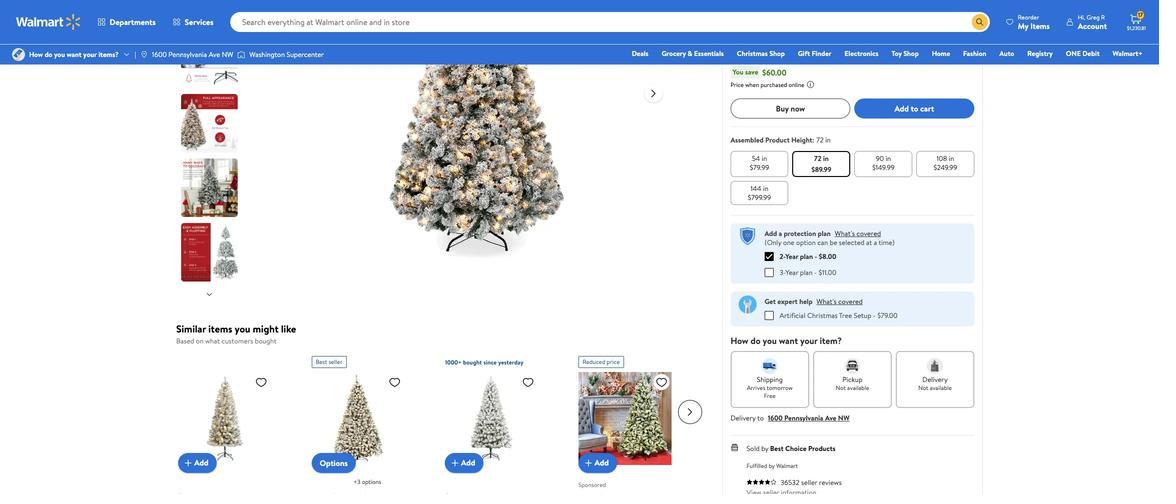 Task type: vqa. For each thing, say whether or not it's contained in the screenshot.
Next slide for Similar items you might like list image
yes



Task type: locate. For each thing, give the bounding box(es) containing it.
1 horizontal spatial seller
[[801, 478, 817, 488]]

0 horizontal spatial reviews
[[787, 28, 807, 37]]

1 vertical spatial 1600
[[768, 413, 783, 423]]

0 vertical spatial covered
[[857, 229, 881, 239]]

you inside similar items you might like based on what customers bought
[[235, 322, 250, 336]]

nw
[[222, 50, 233, 60], [838, 413, 850, 423]]

1 horizontal spatial $149.99
[[872, 163, 895, 173]]

Artificial Christmas Tree Setup - $79.00 checkbox
[[765, 311, 774, 320]]

1 vertical spatial to
[[757, 413, 764, 423]]

1 vertical spatial covered
[[838, 297, 863, 307]]

products
[[808, 444, 836, 454]]

a left one at the right of page
[[779, 229, 782, 239]]

reviews down products
[[819, 478, 842, 488]]

0 vertical spatial reviews
[[787, 28, 807, 37]]

0 vertical spatial pennsylvania
[[168, 50, 207, 60]]

1 horizontal spatial nw
[[838, 413, 850, 423]]

essentials
[[694, 49, 724, 59]]

1 vertical spatial what's covered button
[[817, 297, 863, 307]]

ave down the services
[[209, 50, 220, 60]]

add to cart image
[[449, 457, 461, 469], [583, 457, 595, 469]]

what's
[[835, 229, 855, 239], [817, 297, 837, 307]]

Search search field
[[230, 12, 990, 32]]

- right setup
[[873, 311, 876, 321]]

shop right toy
[[904, 49, 919, 59]]

delivery inside delivery not available
[[923, 375, 948, 385]]

1600 down free on the bottom right of the page
[[768, 413, 783, 423]]

available down intent image for delivery
[[930, 384, 952, 392]]

shop up $60.00
[[770, 49, 785, 59]]

covered inside add a protection plan what's covered (only one option can be selected at a time)
[[857, 229, 881, 239]]

2 horizontal spatial add button
[[579, 453, 617, 473]]

2 shop from the left
[[904, 49, 919, 59]]

1600 pennsylvania ave nw
[[152, 50, 233, 60]]

72 in $89.99
[[812, 154, 832, 175]]

bought inside product group
[[463, 358, 482, 367]]

0 horizontal spatial you
[[54, 50, 65, 60]]

delivery
[[923, 375, 948, 385], [731, 413, 756, 423]]

1 horizontal spatial best
[[770, 444, 784, 454]]

1 add to cart image from the left
[[449, 457, 461, 469]]

0 horizontal spatial pennsylvania
[[168, 50, 207, 60]]

0 vertical spatial year
[[786, 252, 798, 262]]

1 horizontal spatial bought
[[463, 358, 482, 367]]

services button
[[164, 10, 222, 34]]

seller inside product group
[[329, 358, 343, 366]]

(only
[[765, 238, 782, 248]]

not for pickup
[[836, 384, 846, 392]]

departments
[[110, 17, 156, 28]]

covered right be
[[857, 229, 881, 239]]

- for $11.00
[[814, 268, 817, 278]]

 image
[[12, 48, 25, 61], [237, 50, 245, 60]]

learn more about strikethrough prices image
[[830, 54, 838, 62]]

deals
[[632, 49, 649, 59]]

0 vertical spatial best
[[316, 358, 327, 366]]

your left 'item?'
[[800, 335, 818, 347]]

shop
[[770, 49, 785, 59], [904, 49, 919, 59]]

0 vertical spatial seller
[[329, 358, 343, 366]]

0 horizontal spatial best
[[316, 358, 327, 366]]

2 vertical spatial plan
[[800, 268, 813, 278]]

nw down pickup not available
[[838, 413, 850, 423]]

0 vertical spatial -
[[815, 252, 817, 262]]

1 horizontal spatial do
[[751, 335, 761, 347]]

0 vertical spatial 1600
[[152, 50, 167, 60]]

0 vertical spatial by
[[761, 444, 769, 454]]

1 vertical spatial $149.99
[[872, 163, 895, 173]]

1 horizontal spatial you
[[235, 322, 250, 336]]

one debit
[[1066, 49, 1100, 59]]

plan down 2-year plan - $8.00
[[800, 268, 813, 278]]

you down walmart image
[[54, 50, 65, 60]]

6.5 ft pre-lit flocked frisco pine artificial christmas tree, 250 clear lights, green, by holiday time image
[[445, 372, 538, 465]]

1 horizontal spatial pennsylvania
[[784, 413, 824, 423]]

year down 2-year plan - $8.00
[[786, 268, 799, 278]]

0 horizontal spatial seller
[[329, 358, 343, 366]]

you up the intent image for shipping on the bottom
[[763, 335, 777, 347]]

what's covered button for add a protection plan
[[835, 229, 881, 239]]

walmart+ link
[[1108, 48, 1147, 59]]

do down walmart image
[[45, 50, 52, 60]]

0 horizontal spatial delivery
[[731, 413, 756, 423]]

0 horizontal spatial how
[[29, 50, 43, 60]]

0 vertical spatial to
[[911, 103, 918, 114]]

0 vertical spatial do
[[45, 50, 52, 60]]

1 not from the left
[[836, 384, 846, 392]]

options link
[[312, 453, 356, 473]]

what's right can
[[835, 229, 855, 239]]

plan inside add a protection plan what's covered (only one option can be selected at a time)
[[818, 229, 831, 239]]

72
[[817, 135, 824, 145], [814, 154, 822, 164]]

- left $11.00
[[814, 268, 817, 278]]

gymax 6ft pre-lit snow flocked christmas tree hinged pine tree holiday decoration image
[[579, 372, 672, 465]]

1 vertical spatial best
[[770, 444, 784, 454]]

r
[[1101, 13, 1105, 21]]

nw left washington
[[222, 50, 233, 60]]

1 vertical spatial your
[[800, 335, 818, 347]]

washington
[[249, 50, 285, 60]]

0 vertical spatial nw
[[222, 50, 233, 60]]

0 vertical spatial $89.99
[[762, 46, 802, 65]]

price
[[607, 358, 620, 366]]

in right 54
[[762, 154, 767, 164]]

1 shop from the left
[[770, 49, 785, 59]]

0 horizontal spatial add button
[[178, 453, 217, 473]]

1 vertical spatial what's
[[817, 297, 837, 307]]

walmart
[[776, 462, 798, 470]]

$89.99 inside assembled product height list
[[812, 165, 832, 175]]

$79.00
[[878, 311, 898, 321]]

like
[[281, 322, 296, 336]]

do for how do you want your item?
[[751, 335, 761, 347]]

in inside 144 in $799.99
[[763, 184, 769, 194]]

1 horizontal spatial add button
[[445, 453, 483, 473]]

1 horizontal spatial add to cart image
[[583, 457, 595, 469]]

want left items?
[[67, 50, 82, 60]]

0 vertical spatial delivery
[[923, 375, 948, 385]]

how do you want your item?
[[731, 335, 842, 347]]

help
[[799, 297, 813, 307]]

$89.99 down :
[[812, 165, 832, 175]]

reviews inside (4.3) 1118 reviews
[[787, 28, 807, 37]]

0 horizontal spatial $149.99
[[806, 53, 828, 63]]

1 horizontal spatial shop
[[904, 49, 919, 59]]

1 horizontal spatial delivery
[[923, 375, 948, 385]]

0 vertical spatial 72
[[817, 135, 824, 145]]

1 vertical spatial plan
[[800, 252, 813, 262]]

washington supercenter
[[249, 50, 324, 60]]

4 product group from the left
[[579, 352, 690, 495]]

covered up the tree
[[838, 297, 863, 307]]

plan right option
[[818, 229, 831, 239]]

in right 90
[[886, 154, 891, 164]]

2 add to cart image from the left
[[583, 457, 595, 469]]

1 add button from the left
[[178, 453, 217, 473]]

in inside 72 in $89.99
[[823, 154, 829, 164]]

0 horizontal spatial christmas
[[737, 49, 768, 59]]

finder
[[812, 49, 832, 59]]

1 vertical spatial $89.99
[[812, 165, 832, 175]]

in inside 108 in $249.99
[[949, 154, 954, 164]]

1 vertical spatial delivery
[[731, 413, 756, 423]]

2 available from the left
[[930, 384, 952, 392]]

to inside button
[[911, 103, 918, 114]]

you up customers
[[235, 322, 250, 336]]

0 horizontal spatial 1600
[[152, 50, 167, 60]]

72 right :
[[817, 135, 824, 145]]

$149.99 inside assembled product height list
[[872, 163, 895, 173]]

a right at
[[874, 238, 877, 248]]

what's up artificial christmas tree setup - $79.00
[[817, 297, 837, 307]]

reviews for 36532 seller reviews
[[819, 478, 842, 488]]

delivery down intent image for delivery
[[923, 375, 948, 385]]

bought
[[255, 336, 277, 346], [463, 358, 482, 367]]

year
[[786, 252, 798, 262], [786, 268, 799, 278]]

0 vertical spatial ave
[[209, 50, 220, 60]]

0 horizontal spatial your
[[83, 50, 97, 60]]

you save $60.00
[[733, 67, 787, 78]]

best choice products 6ft pre-lit holiday christmas pine tree w/ snow flocked branches, 250 warm white lights - image 2 of 7 image
[[181, 30, 240, 88]]

1 vertical spatial do
[[751, 335, 761, 347]]

1 vertical spatial want
[[779, 335, 798, 347]]

registry link
[[1023, 48, 1058, 59]]

1000+
[[445, 358, 462, 367]]

1 horizontal spatial want
[[779, 335, 798, 347]]

purchased
[[761, 81, 787, 89]]

2 not from the left
[[918, 384, 929, 392]]

available inside pickup not available
[[847, 384, 869, 392]]

in right :
[[825, 135, 831, 145]]

0 horizontal spatial add to cart image
[[449, 457, 461, 469]]

items
[[208, 322, 232, 336]]

1 horizontal spatial  image
[[237, 50, 245, 60]]

2 add button from the left
[[445, 453, 483, 473]]

2 vertical spatial -
[[873, 311, 876, 321]]

not down intent image for pickup
[[836, 384, 846, 392]]

christmas
[[737, 49, 768, 59], [807, 311, 838, 321]]

shipping
[[757, 375, 783, 385]]

1 horizontal spatial christmas
[[807, 311, 838, 321]]

want down artificial
[[779, 335, 798, 347]]

0 vertical spatial what's
[[835, 229, 855, 239]]

account
[[1078, 20, 1107, 31]]

1 horizontal spatial reviews
[[819, 478, 842, 488]]

0 horizontal spatial nw
[[222, 50, 233, 60]]

seller for best
[[329, 358, 343, 366]]

$89.99 up $60.00
[[762, 46, 802, 65]]

2 horizontal spatial you
[[763, 335, 777, 347]]

(4.3) 1118 reviews
[[763, 28, 807, 37]]

plan down option
[[800, 252, 813, 262]]

debit
[[1083, 49, 1100, 59]]

in right 108
[[949, 154, 954, 164]]

0 horizontal spatial shop
[[770, 49, 785, 59]]

best choice products 6ft pre-lit holiday christmas pine tree w/ snow flocked branches, 250 warm white lights - image 1 of 7 image
[[181, 0, 240, 24]]

product group
[[178, 352, 290, 495], [312, 352, 423, 495], [445, 352, 557, 495], [579, 352, 690, 495]]

not inside delivery not available
[[918, 384, 929, 392]]

1 available from the left
[[847, 384, 869, 392]]

1 horizontal spatial available
[[930, 384, 952, 392]]

1 horizontal spatial to
[[911, 103, 918, 114]]

1 horizontal spatial not
[[918, 384, 929, 392]]

1 year from the top
[[786, 252, 798, 262]]

1 vertical spatial seller
[[801, 478, 817, 488]]

what's covered button
[[835, 229, 881, 239], [817, 297, 863, 307]]

1 horizontal spatial $89.99
[[812, 165, 832, 175]]

delivery up sold
[[731, 413, 756, 423]]

0 horizontal spatial not
[[836, 384, 846, 392]]

best choice products 6ft pre-lit holiday christmas pine tree w/ snow flocked branches, 250 warm white lights image
[[316, 0, 637, 260]]

0 vertical spatial bought
[[255, 336, 277, 346]]

available inside delivery not available
[[930, 384, 952, 392]]

$89.99
[[762, 46, 802, 65], [812, 165, 832, 175]]

christmas up save on the right top of page
[[737, 49, 768, 59]]

now $89.99
[[731, 46, 802, 65]]

a
[[779, 229, 782, 239], [874, 238, 877, 248]]

intent image for shipping image
[[762, 358, 778, 374]]

to left cart
[[911, 103, 918, 114]]

add
[[895, 103, 909, 114], [765, 229, 777, 239], [194, 458, 209, 469], [461, 458, 475, 469], [595, 458, 609, 469]]

54 in $79.99
[[750, 154, 769, 173]]

covered
[[857, 229, 881, 239], [838, 297, 863, 307]]

144 in $799.99
[[748, 184, 771, 203]]

1 horizontal spatial 1600
[[768, 413, 783, 423]]

0 horizontal spatial available
[[847, 384, 869, 392]]

next media item image
[[648, 87, 660, 99]]

product
[[765, 135, 790, 145]]

0 vertical spatial plan
[[818, 229, 831, 239]]

how down the in_home_installation logo
[[731, 335, 749, 347]]

to for add
[[911, 103, 918, 114]]

reviews for (4.3) 1118 reviews
[[787, 28, 807, 37]]

1 vertical spatial nw
[[838, 413, 850, 423]]

when
[[745, 81, 759, 89]]

144
[[751, 184, 762, 194]]

height
[[791, 135, 813, 145]]

by for fulfilled
[[769, 462, 775, 470]]

in inside 90 in $149.99
[[886, 154, 891, 164]]

delivery to 1600 pennsylvania ave nw
[[731, 413, 850, 423]]

christmas down get expert help what's covered
[[807, 311, 838, 321]]

0 vertical spatial want
[[67, 50, 82, 60]]

costway 9ft pre-lit premium snow flocked hinged artificial christmas tree w/ 550 lights image
[[312, 372, 405, 465]]

at
[[866, 238, 872, 248]]

1 vertical spatial 72
[[814, 154, 822, 164]]

in for 90 in $149.99
[[886, 154, 891, 164]]

reviews
[[787, 28, 807, 37], [819, 478, 842, 488]]

in for 54 in $79.99
[[762, 154, 767, 164]]

$149.99
[[806, 53, 828, 63], [872, 163, 895, 173]]

option
[[796, 238, 816, 248]]

2 year from the top
[[786, 268, 799, 278]]

pennsylvania up choice
[[784, 413, 824, 423]]

add to cart image
[[182, 457, 194, 469]]

pennsylvania
[[168, 50, 207, 60], [784, 413, 824, 423]]

1 horizontal spatial ave
[[825, 413, 837, 423]]

in down assembled product height : 72 in
[[823, 154, 829, 164]]

1118 reviews link
[[775, 28, 807, 37]]

next image image
[[205, 291, 213, 299]]

pennsylvania down services dropdown button
[[168, 50, 207, 60]]

$79.99
[[750, 163, 769, 173]]

time)
[[879, 238, 895, 248]]

1 vertical spatial bought
[[463, 358, 482, 367]]

Walmart Site-Wide search field
[[230, 12, 990, 32]]

might
[[253, 322, 279, 336]]

1 horizontal spatial your
[[800, 335, 818, 347]]

:
[[813, 135, 815, 145]]

in inside 54 in $79.99
[[762, 154, 767, 164]]

36532
[[781, 478, 800, 488]]

in for 108 in $249.99
[[949, 154, 954, 164]]

do down the in_home_installation logo
[[751, 335, 761, 347]]

1 vertical spatial pennsylvania
[[784, 413, 824, 423]]

not inside pickup not available
[[836, 384, 846, 392]]

how do you want your items?
[[29, 50, 119, 60]]

$249.99
[[934, 163, 957, 173]]

wpp logo image
[[739, 228, 757, 246]]

one
[[783, 238, 795, 248]]

how
[[29, 50, 43, 60], [731, 335, 749, 347]]

gift finder link
[[793, 48, 836, 59]]

 image
[[140, 51, 148, 59]]

by right sold
[[761, 444, 769, 454]]

by right fulfilled
[[769, 462, 775, 470]]

your left items?
[[83, 50, 97, 60]]

1 vertical spatial year
[[786, 268, 799, 278]]

you
[[733, 67, 744, 77]]

72 down :
[[814, 154, 822, 164]]

home
[[932, 49, 950, 59]]

1 vertical spatial how
[[731, 335, 749, 347]]

- left the $8.00
[[815, 252, 817, 262]]

next slide for similar items you might like list image
[[678, 400, 702, 424]]

assembled product height list
[[729, 149, 977, 207]]

1600
[[152, 50, 167, 60], [768, 413, 783, 423]]

year down one at the right of page
[[786, 252, 798, 262]]

0 vertical spatial what's covered button
[[835, 229, 881, 239]]

toy
[[892, 49, 902, 59]]

available down intent image for pickup
[[847, 384, 869, 392]]

0 horizontal spatial  image
[[12, 48, 25, 61]]

 image left washington
[[237, 50, 245, 60]]

seller
[[329, 358, 343, 366], [801, 478, 817, 488]]

to down 'arrives'
[[757, 413, 764, 423]]

1 horizontal spatial how
[[731, 335, 749, 347]]

how down walmart image
[[29, 50, 43, 60]]

ave
[[209, 50, 220, 60], [825, 413, 837, 423]]

ave up products
[[825, 413, 837, 423]]

add inside button
[[895, 103, 909, 114]]

plan for $11.00
[[800, 268, 813, 278]]

3 add button from the left
[[579, 453, 617, 473]]

1 vertical spatial -
[[814, 268, 817, 278]]

2 product group from the left
[[312, 352, 423, 495]]

 image down walmart image
[[12, 48, 25, 61]]

gift finder
[[798, 49, 832, 59]]

bought down the might at left
[[255, 336, 277, 346]]

to for delivery
[[757, 413, 764, 423]]

0 vertical spatial how
[[29, 50, 43, 60]]

1600 right |
[[152, 50, 167, 60]]

 image for how do you want your items?
[[12, 48, 25, 61]]

you for how do you want your items?
[[54, 50, 65, 60]]

not down intent image for delivery
[[918, 384, 929, 392]]

tree
[[839, 311, 852, 321]]

fulfilled by walmart
[[747, 462, 798, 470]]

year for 2-
[[786, 252, 798, 262]]

reviews right 1118
[[787, 28, 807, 37]]

in right 144
[[763, 184, 769, 194]]

0 vertical spatial your
[[83, 50, 97, 60]]

add to favorites list, costway 9ft pre-lit premium snow flocked hinged artificial christmas tree w/ 550 lights image
[[389, 376, 401, 389]]

bought left since at the left of the page
[[463, 358, 482, 367]]

1600 pennsylvania ave nw button
[[768, 413, 850, 423]]

pickup not available
[[836, 375, 869, 392]]

1 vertical spatial by
[[769, 462, 775, 470]]

1 vertical spatial reviews
[[819, 478, 842, 488]]



Task type: describe. For each thing, give the bounding box(es) containing it.
54
[[752, 154, 760, 164]]

108
[[937, 154, 947, 164]]

shop for christmas shop
[[770, 49, 785, 59]]

legal information image
[[807, 81, 815, 89]]

year for 3-
[[786, 268, 799, 278]]

best choice products 6ft pre-lit holiday christmas pine tree w/ snow flocked branches, 250 warm white lights - image 3 of 7 image
[[181, 94, 240, 153]]

toy shop
[[892, 49, 919, 59]]

auto link
[[995, 48, 1019, 59]]

plan for $8.00
[[800, 252, 813, 262]]

1 vertical spatial christmas
[[807, 311, 838, 321]]

0 vertical spatial christmas
[[737, 49, 768, 59]]

walmart image
[[16, 14, 81, 30]]

add to favorites list, gymax 6ft pre-lit snow flocked christmas tree hinged pine tree holiday decoration image
[[656, 376, 668, 389]]

you for similar items you might like based on what customers bought
[[235, 322, 250, 336]]

electronics
[[845, 49, 879, 59]]

save
[[745, 67, 758, 77]]

greg
[[1087, 13, 1100, 21]]

christmas shop
[[737, 49, 785, 59]]

deals link
[[627, 48, 653, 59]]

gift
[[798, 49, 810, 59]]

$60.00
[[762, 67, 787, 78]]

0 horizontal spatial ave
[[209, 50, 220, 60]]

by for sold
[[761, 444, 769, 454]]

 image for washington supercenter
[[237, 50, 245, 60]]

6.5 ft pre-lit g50 color-changing led trinity flocked pine artificial christmas tree, green, by holiday time image
[[178, 372, 271, 465]]

auto
[[1000, 49, 1014, 59]]

sold by best choice products
[[747, 444, 836, 454]]

shop for toy shop
[[904, 49, 919, 59]]

arrives
[[747, 384, 765, 392]]

best seller
[[316, 358, 343, 366]]

departments button
[[89, 10, 164, 34]]

customers
[[222, 336, 253, 346]]

free
[[764, 392, 776, 400]]

services
[[185, 17, 214, 28]]

3-Year plan - $11.00 checkbox
[[765, 268, 774, 277]]

in for 72 in $89.99
[[823, 154, 829, 164]]

choice
[[785, 444, 807, 454]]

your for item?
[[800, 335, 818, 347]]

in_home_installation logo image
[[739, 296, 757, 314]]

product group containing options
[[312, 352, 423, 495]]

in for 144 in $799.99
[[763, 184, 769, 194]]

what
[[205, 336, 220, 346]]

can
[[818, 238, 828, 248]]

add for "6.5 ft pre-lit flocked frisco pine artificial christmas tree, 250 clear lights, green, by holiday time" image
[[461, 458, 475, 469]]

assembled
[[731, 135, 764, 145]]

intent image for delivery image
[[927, 358, 943, 374]]

0 horizontal spatial a
[[779, 229, 782, 239]]

add to favorites list, 6.5 ft pre-lit g50 color-changing led trinity flocked pine artificial christmas tree, green, by holiday time image
[[255, 376, 267, 389]]

options
[[362, 478, 381, 486]]

fashion link
[[959, 48, 991, 59]]

how for how do you want your items?
[[29, 50, 43, 60]]

be
[[830, 238, 837, 248]]

get
[[765, 297, 776, 307]]

add to cart image for "6.5 ft pre-lit flocked frisco pine artificial christmas tree, 250 clear lights, green, by holiday time" image
[[449, 457, 461, 469]]

add to cart image for "gymax 6ft pre-lit snow flocked christmas tree hinged pine tree holiday decoration" image
[[583, 457, 595, 469]]

$8.00
[[819, 252, 836, 262]]

buy now button
[[731, 99, 851, 119]]

based
[[176, 336, 194, 346]]

search icon image
[[976, 18, 984, 26]]

you for how do you want your item?
[[763, 335, 777, 347]]

one debit link
[[1062, 48, 1104, 59]]

grocery
[[662, 49, 686, 59]]

2-
[[780, 252, 786, 262]]

christmas shop link
[[732, 48, 789, 59]]

$1,230.81
[[1127, 25, 1146, 32]]

artificial christmas tree setup - $79.00
[[780, 311, 898, 321]]

1000+ bought since yesterday
[[445, 358, 524, 367]]

1 horizontal spatial a
[[874, 238, 877, 248]]

best choice products 6ft pre-lit holiday christmas pine tree w/ snow flocked branches, 250 warm white lights - image 4 of 7 image
[[181, 159, 240, 217]]

since
[[483, 358, 497, 367]]

add for "gymax 6ft pre-lit snow flocked christmas tree hinged pine tree holiday decoration" image
[[595, 458, 609, 469]]

1 product group from the left
[[178, 352, 290, 495]]

reorder
[[1018, 13, 1039, 21]]

intent image for pickup image
[[845, 358, 861, 374]]

reduced
[[583, 358, 605, 366]]

best inside product group
[[316, 358, 327, 366]]

delivery for to
[[731, 413, 756, 423]]

do for how do you want your items?
[[45, 50, 52, 60]]

home link
[[927, 48, 955, 59]]

yesterday
[[498, 358, 524, 367]]

2-Year plan - $8.00 checkbox
[[765, 252, 774, 261]]

available for pickup
[[847, 384, 869, 392]]

what's inside add a protection plan what's covered (only one option can be selected at a time)
[[835, 229, 855, 239]]

buy
[[776, 103, 789, 114]]

how for how do you want your item?
[[731, 335, 749, 347]]

assembled product height : 72 in
[[731, 135, 831, 145]]

fashion
[[963, 49, 987, 59]]

protection
[[784, 229, 816, 239]]

add button for "gymax 6ft pre-lit snow flocked christmas tree hinged pine tree holiday decoration" image
[[579, 453, 617, 473]]

1118
[[777, 28, 786, 37]]

4.1925 stars out of 5, based on 36532 seller reviews element
[[747, 479, 777, 485]]

add to favorites list, 6.5 ft pre-lit flocked frisco pine artificial christmas tree, 250 clear lights, green, by holiday time image
[[522, 376, 534, 389]]

want for items?
[[67, 50, 82, 60]]

- for $8.00
[[815, 252, 817, 262]]

1 vertical spatial ave
[[825, 413, 837, 423]]

delivery for not
[[923, 375, 948, 385]]

hi,
[[1078, 13, 1085, 21]]

0 horizontal spatial $89.99
[[762, 46, 802, 65]]

bought inside similar items you might like based on what customers bought
[[255, 336, 277, 346]]

not for delivery
[[918, 384, 929, 392]]

+3
[[354, 478, 360, 486]]

&
[[688, 49, 693, 59]]

now
[[791, 103, 805, 114]]

seller for 36532
[[801, 478, 817, 488]]

reduced price
[[583, 358, 620, 366]]

available for delivery
[[930, 384, 952, 392]]

my
[[1018, 20, 1029, 31]]

3-year plan - $11.00
[[780, 268, 837, 278]]

3 product group from the left
[[445, 352, 557, 495]]

cart
[[920, 103, 934, 114]]

tomorrow
[[767, 384, 793, 392]]

toy shop link
[[887, 48, 923, 59]]

72 inside 72 in $89.99
[[814, 154, 822, 164]]

options
[[320, 458, 348, 469]]

add inside add a protection plan what's covered (only one option can be selected at a time)
[[765, 229, 777, 239]]

add button for 6.5 ft pre-lit g50 color-changing led trinity flocked pine artificial christmas tree, green, by holiday time image
[[178, 453, 217, 473]]

what's covered button for get expert help
[[817, 297, 863, 307]]

artificial
[[780, 311, 806, 321]]

add for 6.5 ft pre-lit g50 color-changing led trinity flocked pine artificial christmas tree, green, by holiday time image
[[194, 458, 209, 469]]

0 vertical spatial $149.99
[[806, 53, 828, 63]]

delivery not available
[[918, 375, 952, 392]]

|
[[135, 50, 136, 60]]

best choice products 6ft pre-lit holiday christmas pine tree w/ snow flocked branches, 250 warm white lights - image 5 of 7 image
[[181, 223, 240, 282]]

3-
[[780, 268, 786, 278]]

want for item?
[[779, 335, 798, 347]]

$11.00
[[819, 268, 837, 278]]

36532 seller reviews
[[781, 478, 842, 488]]

add button for "6.5 ft pre-lit flocked frisco pine artificial christmas tree, 250 clear lights, green, by holiday time" image
[[445, 453, 483, 473]]

hi, greg r account
[[1078, 13, 1107, 31]]

walmart+
[[1113, 49, 1143, 59]]

your for items?
[[83, 50, 97, 60]]

90 in $149.99
[[872, 154, 895, 173]]

supercenter
[[287, 50, 324, 60]]

on
[[196, 336, 204, 346]]

+3 options
[[354, 478, 381, 486]]



